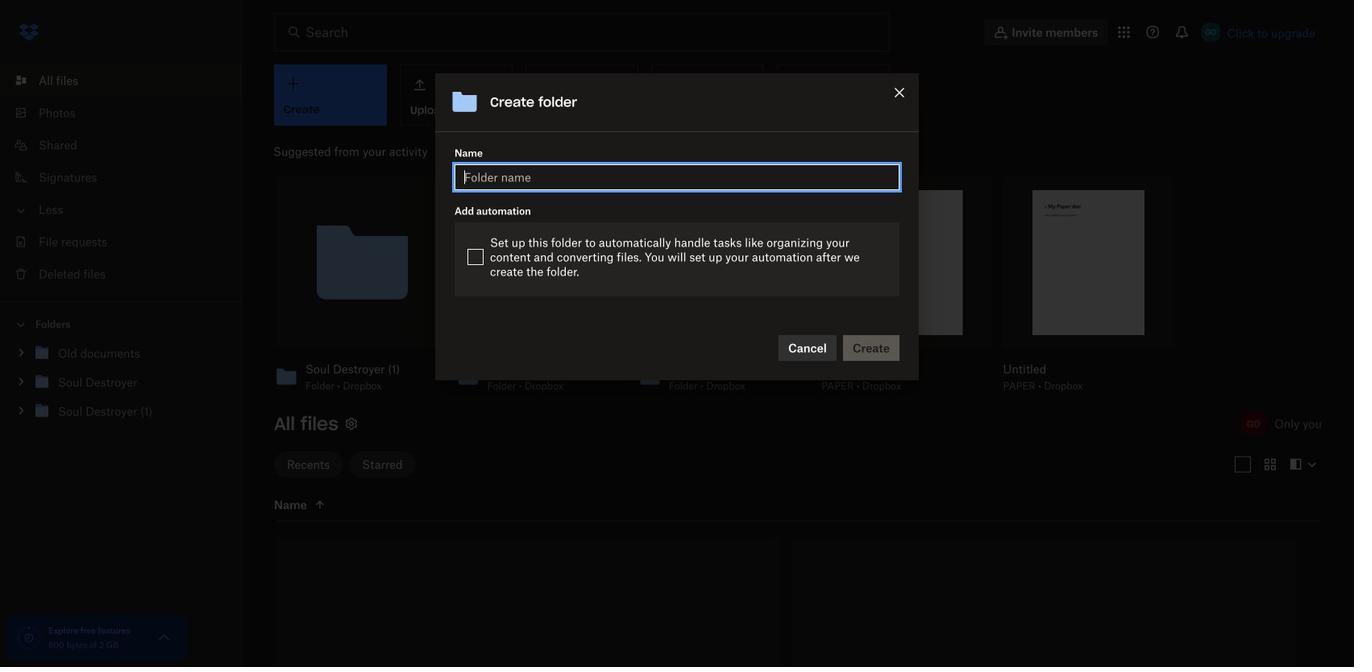 Task type: describe. For each thing, give the bounding box(es) containing it.
less image
[[13, 203, 29, 219]]

Folder name input text field
[[464, 168, 890, 186]]

folder, old documents row
[[275, 538, 780, 668]]



Task type: locate. For each thing, give the bounding box(es) containing it.
list item
[[0, 65, 242, 97]]

folder, soul destroyer row
[[793, 538, 1297, 668]]

group
[[0, 336, 242, 438]]

list
[[0, 55, 242, 302]]

dropbox image
[[13, 16, 45, 48]]

dialog
[[435, 73, 919, 380]]



Task type: vqa. For each thing, say whether or not it's contained in the screenshot.
Folder settings image at the left
no



